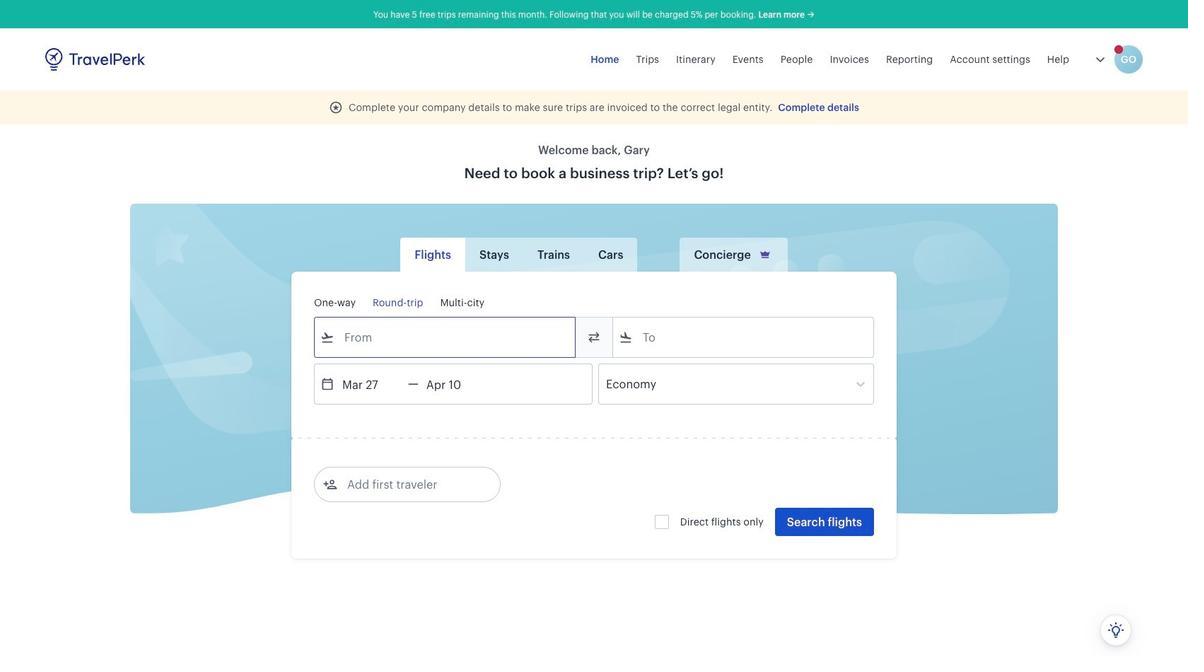 Task type: describe. For each thing, give the bounding box(es) containing it.
Add first traveler search field
[[338, 473, 485, 496]]

Depart text field
[[335, 364, 408, 404]]

Return text field
[[419, 364, 492, 404]]

From search field
[[335, 326, 557, 349]]



Task type: locate. For each thing, give the bounding box(es) containing it.
To search field
[[633, 326, 855, 349]]



